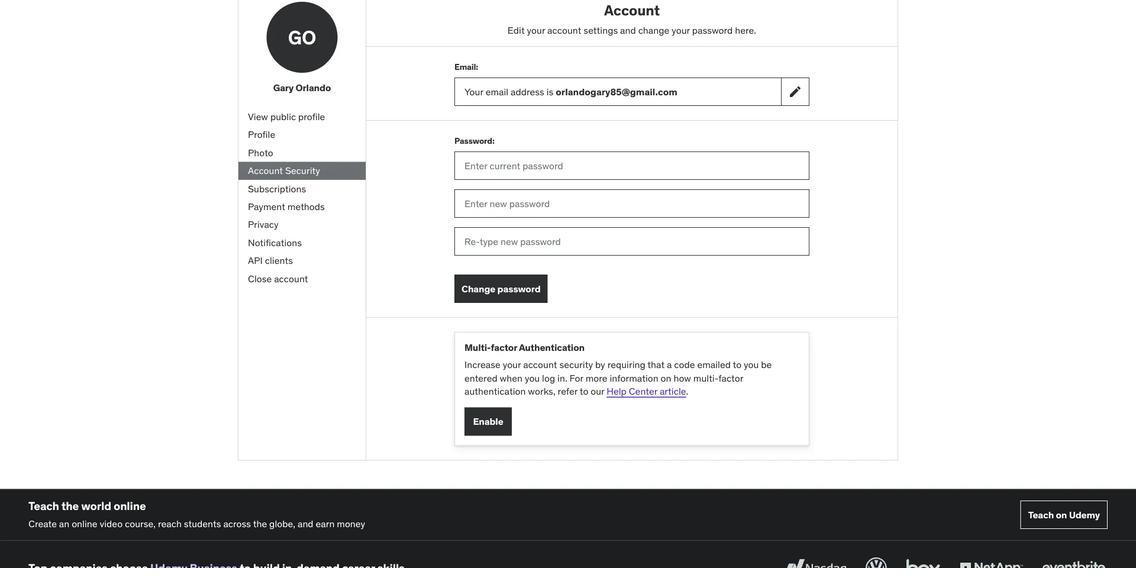Task type: locate. For each thing, give the bounding box(es) containing it.
reach
[[158, 518, 182, 530]]

1 vertical spatial on
[[1056, 509, 1068, 521]]

netapp image
[[958, 555, 1026, 568]]

account up change
[[605, 1, 660, 19]]

0 horizontal spatial your
[[503, 359, 521, 371]]

address
[[511, 86, 545, 98]]

1 vertical spatial you
[[525, 372, 540, 384]]

on
[[661, 372, 672, 384], [1056, 509, 1068, 521]]

the left globe,
[[253, 518, 267, 530]]

1 vertical spatial account
[[274, 272, 308, 285]]

on left udemy
[[1056, 509, 1068, 521]]

teach for on
[[1029, 509, 1054, 521]]

0 horizontal spatial account
[[248, 165, 283, 177]]

factor inside increase your account security by requiring that a code emailed to you be entered when you log in. for more information on how multi-factor authentication works, refer to our
[[719, 372, 744, 384]]

close account link
[[239, 270, 366, 288]]

clients
[[265, 254, 293, 267]]

teach on udemy link
[[1021, 501, 1108, 529]]

orlando
[[296, 82, 331, 94]]

multi-
[[465, 342, 491, 354]]

account down api clients link
[[274, 272, 308, 285]]

teach left udemy
[[1029, 509, 1054, 521]]

gary orlando
[[273, 82, 331, 94]]

factor up increase
[[491, 342, 517, 354]]

0 vertical spatial the
[[61, 499, 79, 513]]

account inside view public profile profile photo account security subscriptions payment methods privacy notifications api clients close account
[[274, 272, 308, 285]]

teach up create
[[28, 499, 59, 513]]

public
[[270, 111, 296, 123]]

across
[[223, 518, 251, 530]]

password right 'change'
[[498, 283, 541, 295]]

1 horizontal spatial and
[[620, 24, 636, 36]]

your
[[527, 24, 545, 36], [672, 24, 690, 36], [503, 359, 521, 371]]

on inside increase your account security by requiring that a code emailed to you be entered when you log in. for more information on how multi-factor authentication works, refer to our
[[661, 372, 672, 384]]

you up 'works,'
[[525, 372, 540, 384]]

your right change
[[672, 24, 690, 36]]

0 vertical spatial factor
[[491, 342, 517, 354]]

Enter new password password field
[[455, 190, 810, 218]]

0 vertical spatial account
[[548, 24, 582, 36]]

to left our
[[580, 385, 589, 397]]

1 horizontal spatial teach
[[1029, 509, 1054, 521]]

0 vertical spatial you
[[744, 359, 759, 371]]

edit
[[508, 24, 525, 36]]

an
[[59, 518, 69, 530]]

1 vertical spatial to
[[580, 385, 589, 397]]

close
[[248, 272, 272, 285]]

account left the settings on the top right of the page
[[548, 24, 582, 36]]

online
[[114, 499, 146, 513], [72, 518, 97, 530]]

1 vertical spatial password
[[498, 283, 541, 295]]

the up an
[[61, 499, 79, 513]]

online right an
[[72, 518, 97, 530]]

online up course,
[[114, 499, 146, 513]]

security
[[560, 359, 593, 371]]

course,
[[125, 518, 156, 530]]

Password: password field
[[455, 152, 810, 180]]

0 horizontal spatial factor
[[491, 342, 517, 354]]

money
[[337, 518, 365, 530]]

account
[[548, 24, 582, 36], [274, 272, 308, 285], [523, 359, 557, 371]]

0 vertical spatial to
[[733, 359, 742, 371]]

0 vertical spatial password
[[693, 24, 733, 36]]

you
[[744, 359, 759, 371], [525, 372, 540, 384]]

0 horizontal spatial teach
[[28, 499, 59, 513]]

1 vertical spatial account
[[248, 165, 283, 177]]

1 vertical spatial online
[[72, 518, 97, 530]]

teach inside teach the world online create an online video course, reach students across the globe, and earn money
[[28, 499, 59, 513]]

to right emailed
[[733, 359, 742, 371]]

entered
[[465, 372, 498, 384]]

the
[[61, 499, 79, 513], [253, 518, 267, 530]]

1 vertical spatial and
[[298, 518, 314, 530]]

0 horizontal spatial on
[[661, 372, 672, 384]]

account up 'log'
[[523, 359, 557, 371]]

password
[[693, 24, 733, 36], [498, 283, 541, 295]]

1 vertical spatial the
[[253, 518, 267, 530]]

teach
[[28, 499, 59, 513], [1029, 509, 1054, 521]]

teach on udemy
[[1029, 509, 1101, 521]]

gary
[[273, 82, 294, 94]]

factor down emailed
[[719, 372, 744, 384]]

change
[[462, 283, 496, 295]]

on down a
[[661, 372, 672, 384]]

account inside account edit your account settings and change your password here.
[[548, 24, 582, 36]]

0 horizontal spatial password
[[498, 283, 541, 295]]

change password
[[462, 283, 541, 295]]

teach the world online create an online video course, reach students across the globe, and earn money
[[28, 499, 365, 530]]

account
[[605, 1, 660, 19], [248, 165, 283, 177]]

0 vertical spatial and
[[620, 24, 636, 36]]

edit email image
[[789, 85, 803, 99]]

1 horizontal spatial you
[[744, 359, 759, 371]]

factor
[[491, 342, 517, 354], [719, 372, 744, 384]]

and left change
[[620, 24, 636, 36]]

api clients link
[[239, 252, 366, 270]]

your up when
[[503, 359, 521, 371]]

email
[[486, 86, 509, 98]]

profile
[[248, 129, 275, 141]]

1 horizontal spatial password
[[693, 24, 733, 36]]

requiring
[[608, 359, 646, 371]]

go
[[288, 25, 316, 49]]

to
[[733, 359, 742, 371], [580, 385, 589, 397]]

0 horizontal spatial and
[[298, 518, 314, 530]]

by
[[596, 359, 605, 371]]

settings
[[584, 24, 618, 36]]

subscriptions
[[248, 183, 306, 195]]

password left here.
[[693, 24, 733, 36]]

2 horizontal spatial your
[[672, 24, 690, 36]]

1 horizontal spatial factor
[[719, 372, 744, 384]]

your right edit
[[527, 24, 545, 36]]

earn
[[316, 518, 335, 530]]

0 vertical spatial on
[[661, 372, 672, 384]]

1 horizontal spatial on
[[1056, 509, 1068, 521]]

video
[[100, 518, 123, 530]]

profile link
[[239, 126, 366, 144]]

is
[[547, 86, 554, 98]]

1 horizontal spatial the
[[253, 518, 267, 530]]

account edit your account settings and change your password here.
[[508, 1, 757, 36]]

you left be on the bottom
[[744, 359, 759, 371]]

and
[[620, 24, 636, 36], [298, 518, 314, 530]]

a
[[667, 359, 672, 371]]

0 horizontal spatial the
[[61, 499, 79, 513]]

2 vertical spatial account
[[523, 359, 557, 371]]

0 vertical spatial account
[[605, 1, 660, 19]]

account down photo
[[248, 165, 283, 177]]

subscriptions link
[[239, 180, 366, 198]]

1 vertical spatial factor
[[719, 372, 744, 384]]

1 horizontal spatial account
[[605, 1, 660, 19]]

and left earn at bottom left
[[298, 518, 314, 530]]

0 vertical spatial online
[[114, 499, 146, 513]]



Task type: describe. For each thing, give the bounding box(es) containing it.
log
[[542, 372, 555, 384]]

1 horizontal spatial your
[[527, 24, 545, 36]]

security
[[285, 165, 320, 177]]

be
[[761, 359, 772, 371]]

help center article link
[[607, 385, 686, 397]]

profile
[[298, 111, 325, 123]]

account security link
[[239, 162, 366, 180]]

0 horizontal spatial you
[[525, 372, 540, 384]]

how
[[674, 372, 691, 384]]

box image
[[904, 555, 944, 568]]

your email address is orlandogary85@gmail.com
[[465, 86, 678, 98]]

nasdaq image
[[781, 555, 850, 568]]

teach for the
[[28, 499, 59, 513]]

.
[[686, 385, 689, 397]]

view public profile link
[[239, 108, 366, 126]]

payment methods link
[[239, 198, 366, 216]]

email:
[[455, 61, 478, 72]]

here.
[[735, 24, 757, 36]]

Re-type new password password field
[[455, 227, 810, 256]]

authentication
[[465, 385, 526, 397]]

photo link
[[239, 144, 366, 162]]

password inside change password button
[[498, 283, 541, 295]]

1 horizontal spatial to
[[733, 359, 742, 371]]

privacy
[[248, 219, 279, 231]]

0 horizontal spatial to
[[580, 385, 589, 397]]

password inside account edit your account settings and change your password here.
[[693, 24, 733, 36]]

view
[[248, 111, 268, 123]]

create
[[28, 518, 57, 530]]

and inside account edit your account settings and change your password here.
[[620, 24, 636, 36]]

when
[[500, 372, 523, 384]]

globe,
[[269, 518, 295, 530]]

1 horizontal spatial online
[[114, 499, 146, 513]]

change
[[639, 24, 670, 36]]

methods
[[288, 201, 325, 213]]

for
[[570, 372, 584, 384]]

api
[[248, 254, 263, 267]]

information
[[610, 372, 659, 384]]

world
[[81, 499, 111, 513]]

article
[[660, 385, 686, 397]]

students
[[184, 518, 221, 530]]

orlandogary85@gmail.com
[[556, 86, 678, 98]]

volkswagen image
[[864, 555, 890, 568]]

multi-
[[694, 372, 719, 384]]

that
[[648, 359, 665, 371]]

0 horizontal spatial online
[[72, 518, 97, 530]]

center
[[629, 385, 658, 397]]

more
[[586, 372, 608, 384]]

increase
[[465, 359, 501, 371]]

refer
[[558, 385, 578, 397]]

view public profile profile photo account security subscriptions payment methods privacy notifications api clients close account
[[248, 111, 325, 285]]

account inside increase your account security by requiring that a code emailed to you be entered when you log in. for more information on how multi-factor authentication works, refer to our
[[523, 359, 557, 371]]

eventbrite image
[[1040, 555, 1108, 568]]

our
[[591, 385, 605, 397]]

photo
[[248, 147, 273, 159]]

enable
[[473, 416, 504, 428]]

and inside teach the world online create an online video course, reach students across the globe, and earn money
[[298, 518, 314, 530]]

password:
[[455, 135, 495, 146]]

privacy link
[[239, 216, 366, 234]]

enable button
[[465, 408, 512, 436]]

account inside view public profile profile photo account security subscriptions payment methods privacy notifications api clients close account
[[248, 165, 283, 177]]

account inside account edit your account settings and change your password here.
[[605, 1, 660, 19]]

udemy
[[1070, 509, 1101, 521]]

your
[[465, 86, 484, 98]]

change password button
[[455, 275, 548, 303]]

your inside increase your account security by requiring that a code emailed to you be entered when you log in. for more information on how multi-factor authentication works, refer to our
[[503, 359, 521, 371]]

increase your account security by requiring that a code emailed to you be entered when you log in. for more information on how multi-factor authentication works, refer to our
[[465, 359, 772, 397]]

notifications
[[248, 237, 302, 249]]

works,
[[528, 385, 556, 397]]

authentication
[[519, 342, 585, 354]]

notifications link
[[239, 234, 366, 252]]

emailed
[[698, 359, 731, 371]]

help
[[607, 385, 627, 397]]

multi-factor authentication
[[465, 342, 585, 354]]

code
[[675, 359, 695, 371]]

in.
[[558, 372, 568, 384]]

help center article .
[[607, 385, 689, 397]]

payment
[[248, 201, 285, 213]]



Task type: vqa. For each thing, say whether or not it's contained in the screenshot.
WITH
no



